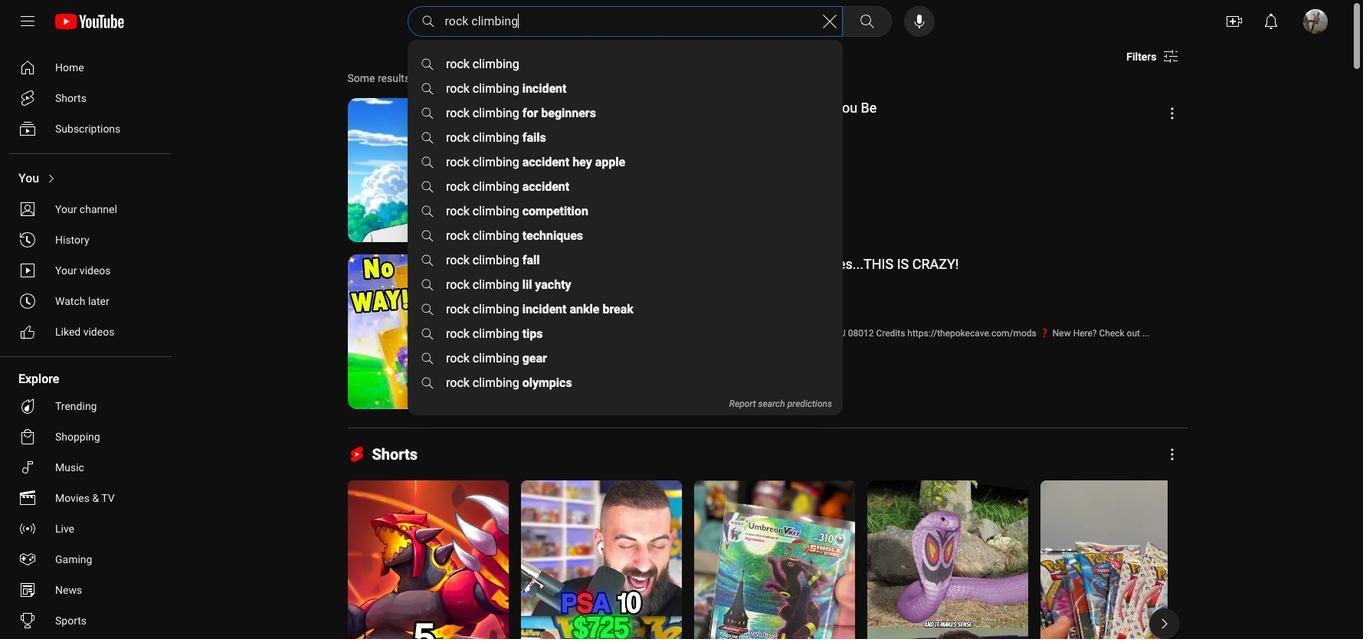 Task type: vqa. For each thing, say whether or not it's contained in the screenshot.
advanced settings
no



Task type: describe. For each thing, give the bounding box(es) containing it.
5 option from the top
[[9, 194, 166, 225]]

15 option from the top
[[9, 544, 166, 575]]

7 option from the top
[[9, 255, 166, 286]]

12 option from the top
[[9, 452, 166, 483]]

8 option from the top
[[9, 286, 166, 317]]

Search text field
[[445, 11, 821, 31]]

avatar image image
[[1304, 9, 1328, 34]]

10 option from the top
[[9, 391, 166, 422]]

2 option from the top
[[9, 83, 166, 113]]

4 option from the top
[[9, 163, 166, 194]]

13 option from the top
[[9, 483, 166, 514]]



Task type: locate. For each thing, give the bounding box(es) containing it.
3 option from the top
[[9, 113, 166, 144]]

14 option from the top
[[9, 514, 166, 544]]

option
[[9, 52, 166, 83], [9, 83, 166, 113], [9, 113, 166, 144], [9, 163, 166, 194], [9, 194, 166, 225], [9, 225, 166, 255], [9, 255, 166, 286], [9, 286, 166, 317], [9, 317, 166, 347], [9, 391, 166, 422], [9, 422, 166, 452], [9, 452, 166, 483], [9, 483, 166, 514], [9, 514, 166, 544], [9, 544, 166, 575], [9, 575, 166, 606], [9, 606, 166, 636]]

list box
[[408, 52, 843, 416]]

16 option from the top
[[9, 575, 166, 606]]

9 option from the top
[[9, 317, 166, 347]]

11 option from the top
[[9, 422, 166, 452]]

None text field
[[1127, 51, 1157, 63]]

1 option from the top
[[9, 52, 166, 83]]

17 option from the top
[[9, 606, 166, 636]]

go to channel image
[[636, 298, 654, 316]]

6 option from the top
[[9, 225, 166, 255]]

i was wrong about paldean fates...this is crazy! by pokerev 196,368 views 1 day ago 20 minutes element
[[636, 256, 959, 272]]

None search field
[[404, 6, 895, 37]]



